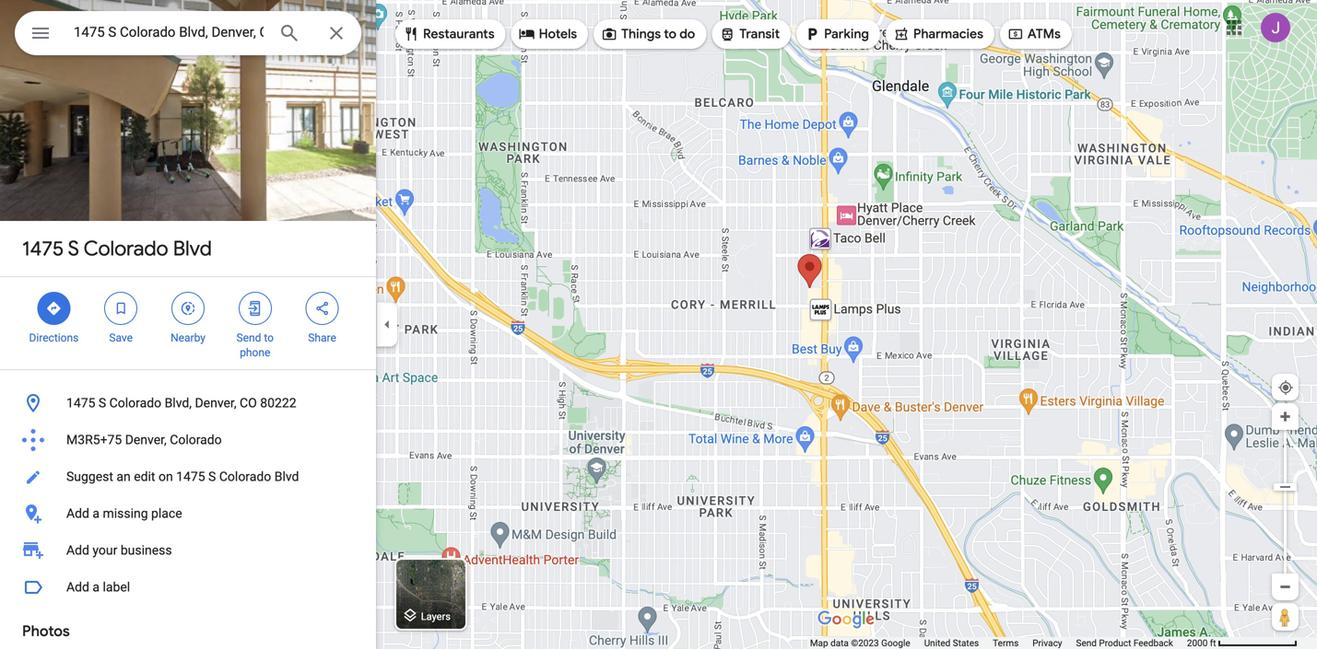 Task type: locate. For each thing, give the bounding box(es) containing it.
 restaurants
[[403, 24, 495, 44]]

add down suggest
[[66, 507, 89, 522]]

2 vertical spatial add
[[66, 580, 89, 596]]

business
[[121, 544, 172, 559]]


[[719, 24, 736, 44]]

1 vertical spatial add
[[66, 544, 89, 559]]

suggest
[[66, 470, 113, 485]]

a left missing
[[93, 507, 100, 522]]

to
[[664, 26, 677, 42], [264, 332, 274, 345]]

s up directions
[[68, 236, 79, 262]]

actions for 1475 s colorado blvd region
[[0, 278, 376, 370]]

denver, inside the m3r5+75 denver, colorado button
[[125, 433, 167, 448]]

 search field
[[15, 11, 361, 59]]

send to phone
[[237, 332, 274, 360]]

add left your
[[66, 544, 89, 559]]

1 add from the top
[[66, 507, 89, 522]]

1475 up 
[[22, 236, 64, 262]]

None field
[[74, 21, 264, 43]]

add your business
[[66, 544, 172, 559]]

1475 inside "1475 s colorado blvd, denver, co 80222" button
[[66, 396, 95, 411]]

s
[[68, 236, 79, 262], [99, 396, 106, 411], [208, 470, 216, 485]]

denver, left co
[[195, 396, 237, 411]]

nearby
[[171, 332, 206, 345]]

send product feedback
[[1076, 638, 1174, 650]]

feedback
[[1134, 638, 1174, 650]]

2 vertical spatial 1475
[[176, 470, 205, 485]]

blvd,
[[165, 396, 192, 411]]

2000 ft
[[1187, 638, 1217, 650]]

denver,
[[195, 396, 237, 411], [125, 433, 167, 448]]

1 vertical spatial send
[[1076, 638, 1097, 650]]

footer
[[810, 638, 1187, 650]]

0 horizontal spatial denver,
[[125, 433, 167, 448]]

privacy button
[[1033, 638, 1063, 650]]

1475 s colorado blvd, denver, co 80222
[[66, 396, 296, 411]]

united states button
[[924, 638, 979, 650]]

0 horizontal spatial blvd
[[173, 236, 212, 262]]

 atms
[[1008, 24, 1061, 44]]

0 vertical spatial a
[[93, 507, 100, 522]]

show your location image
[[1278, 380, 1294, 396]]

atms
[[1028, 26, 1061, 42]]

2 add from the top
[[66, 544, 89, 559]]

2 a from the top
[[93, 580, 100, 596]]

missing
[[103, 507, 148, 522]]

layers
[[421, 612, 451, 623]]

1475 for 1475 s colorado blvd, denver, co 80222
[[66, 396, 95, 411]]


[[1008, 24, 1024, 44]]

send for send product feedback
[[1076, 638, 1097, 650]]

states
[[953, 638, 979, 650]]

0 horizontal spatial s
[[68, 236, 79, 262]]

send left product
[[1076, 638, 1097, 650]]

1 vertical spatial blvd
[[274, 470, 299, 485]]

hotels
[[539, 26, 577, 42]]

0 vertical spatial denver,
[[195, 396, 237, 411]]

google
[[882, 638, 911, 650]]

1 horizontal spatial 1475
[[66, 396, 95, 411]]

1 vertical spatial s
[[99, 396, 106, 411]]

1 vertical spatial to
[[264, 332, 274, 345]]

2 vertical spatial s
[[208, 470, 216, 485]]

to up phone
[[264, 332, 274, 345]]

colorado up 
[[84, 236, 168, 262]]


[[893, 24, 910, 44]]

collapse side panel image
[[377, 315, 397, 335]]

0 vertical spatial to
[[664, 26, 677, 42]]

s up m3r5+75
[[99, 396, 106, 411]]

1475 s colorado blvd main content
[[0, 0, 376, 650]]

denver, inside "1475 s colorado blvd, denver, co 80222" button
[[195, 396, 237, 411]]

add a missing place button
[[0, 496, 376, 533]]

send inside button
[[1076, 638, 1097, 650]]

colorado down "1475 s colorado blvd, denver, co 80222" button
[[170, 433, 222, 448]]

1475 s colorado blvd, denver, co 80222 button
[[0, 385, 376, 422]]

send up phone
[[237, 332, 261, 345]]

s for 1475 s colorado blvd
[[68, 236, 79, 262]]

0 vertical spatial blvd
[[173, 236, 212, 262]]

an
[[117, 470, 131, 485]]

footer containing map data ©2023 google
[[810, 638, 1187, 650]]


[[113, 299, 129, 319]]

2000 ft button
[[1187, 638, 1298, 650]]


[[314, 299, 331, 319]]

send
[[237, 332, 261, 345], [1076, 638, 1097, 650]]

m3r5+75 denver, colorado
[[66, 433, 222, 448]]

2 horizontal spatial s
[[208, 470, 216, 485]]

 button
[[15, 11, 66, 59]]

add a missing place
[[66, 507, 182, 522]]

2 horizontal spatial 1475
[[176, 470, 205, 485]]

add left 'label'
[[66, 580, 89, 596]]

1 horizontal spatial s
[[99, 396, 106, 411]]

0 vertical spatial s
[[68, 236, 79, 262]]

data
[[831, 638, 849, 650]]

2000
[[1187, 638, 1208, 650]]

map data ©2023 google
[[810, 638, 911, 650]]

restaurants
[[423, 26, 495, 42]]

s down the m3r5+75 denver, colorado button
[[208, 470, 216, 485]]

colorado for 1475 s colorado blvd
[[84, 236, 168, 262]]

denver, up edit
[[125, 433, 167, 448]]

colorado
[[84, 236, 168, 262], [109, 396, 161, 411], [170, 433, 222, 448], [219, 470, 271, 485]]


[[403, 24, 420, 44]]

add your business link
[[0, 533, 376, 570]]

1 vertical spatial denver,
[[125, 433, 167, 448]]

add a label
[[66, 580, 130, 596]]

blvd up 
[[173, 236, 212, 262]]

1 horizontal spatial blvd
[[274, 470, 299, 485]]

suggest an edit on 1475 s colorado blvd button
[[0, 459, 376, 496]]

blvd down 80222 at the left bottom of the page
[[274, 470, 299, 485]]

1475 s colorado blvd
[[22, 236, 212, 262]]

1475
[[22, 236, 64, 262], [66, 396, 95, 411], [176, 470, 205, 485]]

to left do in the top of the page
[[664, 26, 677, 42]]

0 vertical spatial add
[[66, 507, 89, 522]]

pharmacies
[[914, 26, 984, 42]]

save
[[109, 332, 133, 345]]

0 horizontal spatial to
[[264, 332, 274, 345]]

send product feedback button
[[1076, 638, 1174, 650]]

colorado up m3r5+75 denver, colorado
[[109, 396, 161, 411]]

0 vertical spatial 1475
[[22, 236, 64, 262]]

show street view coverage image
[[1272, 604, 1299, 632]]

a
[[93, 507, 100, 522], [93, 580, 100, 596]]

80222
[[260, 396, 296, 411]]

0 horizontal spatial 1475
[[22, 236, 64, 262]]

1 a from the top
[[93, 507, 100, 522]]

m3r5+75 denver, colorado button
[[0, 422, 376, 459]]

0 vertical spatial send
[[237, 332, 261, 345]]

 pharmacies
[[893, 24, 984, 44]]

co
[[240, 396, 257, 411]]

3 add from the top
[[66, 580, 89, 596]]

blvd
[[173, 236, 212, 262], [274, 470, 299, 485]]

1 vertical spatial 1475
[[66, 396, 95, 411]]

1 vertical spatial a
[[93, 580, 100, 596]]


[[180, 299, 196, 319]]

united
[[924, 638, 951, 650]]

1475 right on
[[176, 470, 205, 485]]

 things to do
[[601, 24, 695, 44]]

add
[[66, 507, 89, 522], [66, 544, 89, 559], [66, 580, 89, 596]]

1475 S Colorado Blvd, Denver, CO 80222 field
[[15, 11, 361, 55]]

phone
[[240, 347, 270, 360]]

a left 'label'
[[93, 580, 100, 596]]

1 horizontal spatial denver,
[[195, 396, 237, 411]]

0 horizontal spatial send
[[237, 332, 261, 345]]

 transit
[[719, 24, 780, 44]]

none field inside 1475 s colorado blvd, denver, co 80222 field
[[74, 21, 264, 43]]


[[519, 24, 535, 44]]

send inside the send to phone
[[237, 332, 261, 345]]

to inside the  things to do
[[664, 26, 677, 42]]

1 horizontal spatial to
[[664, 26, 677, 42]]


[[46, 299, 62, 319]]

colorado down the m3r5+75 denver, colorado button
[[219, 470, 271, 485]]

1 horizontal spatial send
[[1076, 638, 1097, 650]]

1475 up m3r5+75
[[66, 396, 95, 411]]



Task type: describe. For each thing, give the bounding box(es) containing it.
transit
[[740, 26, 780, 42]]

do
[[680, 26, 695, 42]]

product
[[1099, 638, 1132, 650]]

 hotels
[[519, 24, 577, 44]]


[[247, 299, 263, 319]]

colorado for m3r5+75 denver, colorado
[[170, 433, 222, 448]]

add a label button
[[0, 570, 376, 607]]

things
[[622, 26, 661, 42]]

on
[[159, 470, 173, 485]]

share
[[308, 332, 336, 345]]

parking
[[824, 26, 869, 42]]


[[804, 24, 821, 44]]

place
[[151, 507, 182, 522]]

©2023
[[851, 638, 879, 650]]

google account: jake watembach  
(jake.watembach@adept.ai) image
[[1261, 13, 1291, 43]]

footer inside google maps element
[[810, 638, 1187, 650]]

map
[[810, 638, 828, 650]]

send for send to phone
[[237, 332, 261, 345]]

united states
[[924, 638, 979, 650]]

terms
[[993, 638, 1019, 650]]

ft
[[1210, 638, 1217, 650]]

label
[[103, 580, 130, 596]]

add for add a missing place
[[66, 507, 89, 522]]

directions
[[29, 332, 79, 345]]

add for add your business
[[66, 544, 89, 559]]


[[30, 20, 52, 47]]

zoom in image
[[1279, 410, 1293, 424]]

m3r5+75
[[66, 433, 122, 448]]

google maps element
[[0, 0, 1318, 650]]

your
[[93, 544, 117, 559]]

zoom out image
[[1279, 581, 1293, 595]]

a for label
[[93, 580, 100, 596]]

s for 1475 s colorado blvd, denver, co 80222
[[99, 396, 106, 411]]

a for missing
[[93, 507, 100, 522]]

add for add a label
[[66, 580, 89, 596]]

blvd inside button
[[274, 470, 299, 485]]

terms button
[[993, 638, 1019, 650]]


[[601, 24, 618, 44]]

photos
[[22, 623, 70, 642]]

to inside the send to phone
[[264, 332, 274, 345]]

edit
[[134, 470, 155, 485]]

privacy
[[1033, 638, 1063, 650]]

colorado for 1475 s colorado blvd, denver, co 80222
[[109, 396, 161, 411]]

1475 inside suggest an edit on 1475 s colorado blvd button
[[176, 470, 205, 485]]

 parking
[[804, 24, 869, 44]]

1475 for 1475 s colorado blvd
[[22, 236, 64, 262]]

suggest an edit on 1475 s colorado blvd
[[66, 470, 299, 485]]



Task type: vqa. For each thing, say whether or not it's contained in the screenshot.
United
yes



